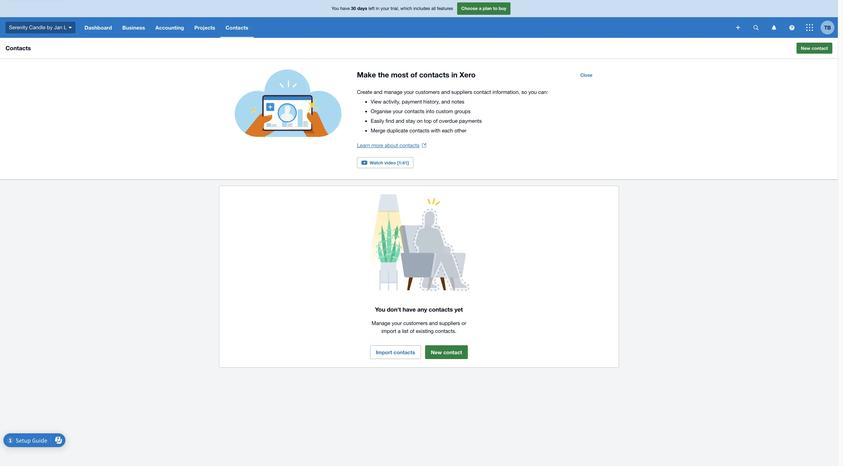 Task type: vqa. For each thing, say whether or not it's contained in the screenshot.
'Visit'
no



Task type: locate. For each thing, give the bounding box(es) containing it.
1 vertical spatial in
[[451, 71, 458, 79]]

new contact
[[801, 45, 828, 51], [431, 350, 462, 356]]

all
[[431, 6, 436, 11]]

payments
[[459, 118, 482, 124]]

contact down xero
[[474, 89, 491, 95]]

import
[[382, 328, 396, 334]]

of
[[411, 71, 417, 79], [433, 118, 438, 124], [410, 328, 415, 334]]

customers up history,
[[416, 89, 440, 95]]

0 vertical spatial a
[[479, 6, 482, 11]]

into
[[426, 108, 435, 114]]

find
[[386, 118, 394, 124]]

new contact button down contacts.
[[425, 346, 468, 360]]

in right 'left'
[[376, 6, 379, 11]]

1 horizontal spatial contacts
[[226, 24, 248, 31]]

a left list
[[398, 328, 401, 334]]

any
[[417, 306, 427, 313]]

in left xero
[[451, 71, 458, 79]]

and
[[374, 89, 383, 95], [441, 89, 450, 95], [441, 99, 450, 105], [396, 118, 404, 124], [429, 321, 438, 326]]

plan
[[483, 6, 492, 11]]

0 horizontal spatial in
[[376, 6, 379, 11]]

of right most
[[411, 71, 417, 79]]

0 vertical spatial have
[[340, 6, 350, 11]]

tb
[[824, 24, 831, 30]]

candle
[[29, 24, 45, 30]]

about
[[385, 143, 398, 148]]

tb button
[[821, 17, 838, 38]]

0 vertical spatial new
[[801, 45, 811, 51]]

svg image inside serenity candle by jan l popup button
[[68, 27, 72, 28]]

in
[[376, 6, 379, 11], [451, 71, 458, 79]]

accounting
[[155, 24, 184, 31]]

suppliers
[[451, 89, 472, 95], [439, 321, 460, 326]]

contact down tb
[[812, 45, 828, 51]]

and inside manage your customers and suppliers or import a list of existing contacts.
[[429, 321, 438, 326]]

1 vertical spatial customers
[[403, 321, 428, 326]]

dashboard link
[[79, 17, 117, 38]]

1 horizontal spatial in
[[451, 71, 458, 79]]

you left don't
[[375, 306, 385, 313]]

you
[[332, 6, 339, 11], [375, 306, 385, 313]]

your
[[381, 6, 389, 11], [404, 89, 414, 95], [393, 108, 403, 114], [392, 321, 402, 326]]

learn more about contacts link
[[357, 141, 426, 150]]

1 vertical spatial new contact
[[431, 350, 462, 356]]

contacts down on
[[410, 128, 430, 134]]

0 horizontal spatial contact
[[443, 350, 462, 356]]

0 horizontal spatial svg image
[[68, 27, 72, 28]]

have inside you have 30 days left in your trial, which includes all features
[[340, 6, 350, 11]]

overdue
[[439, 118, 458, 124]]

contact down contacts.
[[443, 350, 462, 356]]

suppliers up notes
[[451, 89, 472, 95]]

1 horizontal spatial contact
[[474, 89, 491, 95]]

1 horizontal spatial new contact
[[801, 45, 828, 51]]

projects button
[[189, 17, 220, 38]]

of right list
[[410, 328, 415, 334]]

1 vertical spatial have
[[403, 306, 416, 313]]

in for left
[[376, 6, 379, 11]]

manage
[[384, 89, 403, 95]]

make
[[357, 71, 376, 79]]

1 vertical spatial contact
[[474, 89, 491, 95]]

import contacts button
[[370, 346, 421, 360]]

suppliers up contacts.
[[439, 321, 460, 326]]

1 vertical spatial a
[[398, 328, 401, 334]]

0 horizontal spatial new contact
[[431, 350, 462, 356]]

navigation containing dashboard
[[79, 17, 731, 38]]

contacts inside dropdown button
[[226, 24, 248, 31]]

serenity candle by jan l button
[[0, 17, 79, 38]]

create
[[357, 89, 372, 95]]

new contact button
[[797, 43, 833, 54], [425, 346, 468, 360]]

choose a plan to buy
[[461, 6, 507, 11]]

0 vertical spatial new contact button
[[797, 43, 833, 54]]

easily find and stay on top of overdue payments
[[371, 118, 482, 124]]

have left any
[[403, 306, 416, 313]]

contacts down merge duplicate contacts with each other
[[400, 143, 420, 148]]

1 horizontal spatial you
[[375, 306, 385, 313]]

view
[[371, 99, 382, 105]]

navigation
[[79, 17, 731, 38]]

1 horizontal spatial new contact button
[[797, 43, 833, 54]]

contacts
[[226, 24, 248, 31], [6, 44, 31, 52]]

0 horizontal spatial a
[[398, 328, 401, 334]]

a left "plan"
[[479, 6, 482, 11]]

accounting button
[[150, 17, 189, 38]]

your down the activity,
[[393, 108, 403, 114]]

you don't have any contacts yet image
[[228, 195, 611, 291]]

0 horizontal spatial new contact button
[[425, 346, 468, 360]]

on
[[417, 118, 423, 124]]

in inside you have 30 days left in your trial, which includes all features
[[376, 6, 379, 11]]

0 vertical spatial suppliers
[[451, 89, 472, 95]]

contacts
[[419, 71, 449, 79], [404, 108, 424, 114], [410, 128, 430, 134], [400, 143, 420, 148], [429, 306, 453, 313], [394, 350, 415, 356]]

a
[[479, 6, 482, 11], [398, 328, 401, 334]]

import contacts
[[376, 350, 415, 356]]

2 horizontal spatial contact
[[812, 45, 828, 51]]

video
[[385, 160, 396, 166]]

svg image
[[754, 25, 759, 30], [772, 25, 776, 30], [736, 25, 740, 30]]

0 vertical spatial you
[[332, 6, 339, 11]]

svg image
[[806, 24, 813, 31], [789, 25, 795, 30], [68, 27, 72, 28]]

new contact down contacts.
[[431, 350, 462, 356]]

1 vertical spatial contacts
[[6, 44, 31, 52]]

0 vertical spatial in
[[376, 6, 379, 11]]

which
[[401, 6, 412, 11]]

2 vertical spatial contact
[[443, 350, 462, 356]]

new contact button down tb
[[797, 43, 833, 54]]

a inside banner
[[479, 6, 482, 11]]

business
[[122, 24, 145, 31]]

0 horizontal spatial have
[[340, 6, 350, 11]]

1 vertical spatial new
[[431, 350, 442, 356]]

have left 30
[[340, 6, 350, 11]]

navigation inside banner
[[79, 17, 731, 38]]

duplicate
[[387, 128, 408, 134]]

new
[[801, 45, 811, 51], [431, 350, 442, 356]]

yet
[[455, 306, 463, 313]]

trial,
[[391, 6, 399, 11]]

banner containing tb
[[0, 0, 838, 38]]

suppliers inside manage your customers and suppliers or import a list of existing contacts.
[[439, 321, 460, 326]]

contacts right import
[[394, 350, 415, 356]]

contacts button
[[220, 17, 254, 38]]

1 vertical spatial suppliers
[[439, 321, 460, 326]]

view activity, payment history, and notes
[[371, 99, 464, 105]]

30
[[351, 6, 356, 11]]

days
[[357, 6, 367, 11]]

0 horizontal spatial you
[[332, 6, 339, 11]]

existing
[[416, 328, 434, 334]]

2 vertical spatial of
[[410, 328, 415, 334]]

merge
[[371, 128, 385, 134]]

0 vertical spatial contact
[[812, 45, 828, 51]]

organise
[[371, 108, 391, 114]]

close
[[580, 72, 593, 78]]

in for contacts
[[451, 71, 458, 79]]

new contact down tb
[[801, 45, 828, 51]]

customers up existing
[[403, 321, 428, 326]]

l
[[64, 24, 67, 30]]

your up import
[[392, 321, 402, 326]]

contacts down serenity on the left top of page
[[6, 44, 31, 52]]

of right top
[[433, 118, 438, 124]]

left
[[369, 6, 375, 11]]

don't
[[387, 306, 401, 313]]

1 horizontal spatial a
[[479, 6, 482, 11]]

your left trial, in the left top of the page
[[381, 6, 389, 11]]

0 horizontal spatial contacts
[[6, 44, 31, 52]]

learn
[[357, 143, 370, 148]]

contact
[[812, 45, 828, 51], [474, 89, 491, 95], [443, 350, 462, 356]]

you inside you have 30 days left in your trial, which includes all features
[[332, 6, 339, 11]]

banner
[[0, 0, 838, 38]]

1 vertical spatial you
[[375, 306, 385, 313]]

you left 30
[[332, 6, 339, 11]]

0 vertical spatial customers
[[416, 89, 440, 95]]

contacts right projects
[[226, 24, 248, 31]]

0 vertical spatial contacts
[[226, 24, 248, 31]]

close button
[[576, 70, 597, 81]]

0 vertical spatial new contact
[[801, 45, 828, 51]]

serenity
[[9, 24, 28, 30]]

of inside manage your customers and suppliers or import a list of existing contacts.
[[410, 328, 415, 334]]

have
[[340, 6, 350, 11], [403, 306, 416, 313]]

0 horizontal spatial new
[[431, 350, 442, 356]]



Task type: describe. For each thing, give the bounding box(es) containing it.
most
[[391, 71, 409, 79]]

contacts up create and manage your customers and suppliers contact information, so you can:
[[419, 71, 449, 79]]

top
[[424, 118, 432, 124]]

groups
[[455, 108, 471, 114]]

or
[[462, 321, 466, 326]]

manage
[[372, 321, 390, 326]]

the
[[378, 71, 389, 79]]

learn more about contacts
[[357, 143, 420, 148]]

activity,
[[383, 99, 401, 105]]

so
[[522, 89, 527, 95]]

make the most of contacts in xero
[[357, 71, 476, 79]]

1 vertical spatial of
[[433, 118, 438, 124]]

payment
[[402, 99, 422, 105]]

list
[[402, 328, 409, 334]]

1 horizontal spatial svg image
[[754, 25, 759, 30]]

projects
[[194, 24, 215, 31]]

1 horizontal spatial new
[[801, 45, 811, 51]]

your up payment
[[404, 89, 414, 95]]

contacts.
[[435, 328, 457, 334]]

jan
[[54, 24, 62, 30]]

manage your customers and suppliers or import a list of existing contacts.
[[372, 321, 466, 334]]

more
[[372, 143, 383, 148]]

xero
[[460, 71, 476, 79]]

your inside you have 30 days left in your trial, which includes all features
[[381, 6, 389, 11]]

merge duplicate contacts with each other
[[371, 128, 467, 134]]

a inside manage your customers and suppliers or import a list of existing contacts.
[[398, 328, 401, 334]]

other
[[455, 128, 467, 134]]

easily
[[371, 118, 384, 124]]

you for you don't have any contacts yet
[[375, 306, 385, 313]]

contacts inside button
[[394, 350, 415, 356]]

to
[[493, 6, 498, 11]]

can:
[[538, 89, 548, 95]]

features
[[437, 6, 453, 11]]

notes
[[452, 99, 464, 105]]

1 horizontal spatial have
[[403, 306, 416, 313]]

2 horizontal spatial svg image
[[806, 24, 813, 31]]

by
[[47, 24, 53, 30]]

with
[[431, 128, 441, 134]]

information,
[[493, 89, 520, 95]]

organise your contacts into custom groups
[[371, 108, 471, 114]]

you for you have 30 days left in your trial, which includes all features
[[332, 6, 339, 11]]

choose
[[461, 6, 478, 11]]

watch video [1:41] button
[[357, 157, 413, 168]]

buy
[[499, 6, 507, 11]]

0 vertical spatial of
[[411, 71, 417, 79]]

you
[[529, 89, 537, 95]]

contacts down payment
[[404, 108, 424, 114]]

0 horizontal spatial svg image
[[736, 25, 740, 30]]

customers inside manage your customers and suppliers or import a list of existing contacts.
[[403, 321, 428, 326]]

1 horizontal spatial svg image
[[789, 25, 795, 30]]

watch
[[370, 160, 383, 166]]

import
[[376, 350, 392, 356]]

custom
[[436, 108, 453, 114]]

watch video [1:41]
[[370, 160, 409, 166]]

stay
[[406, 118, 415, 124]]

includes
[[414, 6, 430, 11]]

history,
[[423, 99, 440, 105]]

create and manage your customers and suppliers contact information, so you can:
[[357, 89, 548, 95]]

each
[[442, 128, 453, 134]]

[1:41]
[[397, 160, 409, 166]]

contacts left the yet
[[429, 306, 453, 313]]

2 horizontal spatial svg image
[[772, 25, 776, 30]]

business button
[[117, 17, 150, 38]]

1 vertical spatial new contact button
[[425, 346, 468, 360]]

you don't have any contacts yet
[[375, 306, 463, 313]]

you have 30 days left in your trial, which includes all features
[[332, 6, 453, 11]]

serenity candle by jan l
[[9, 24, 67, 30]]

dashboard
[[85, 24, 112, 31]]

your inside manage your customers and suppliers or import a list of existing contacts.
[[392, 321, 402, 326]]



